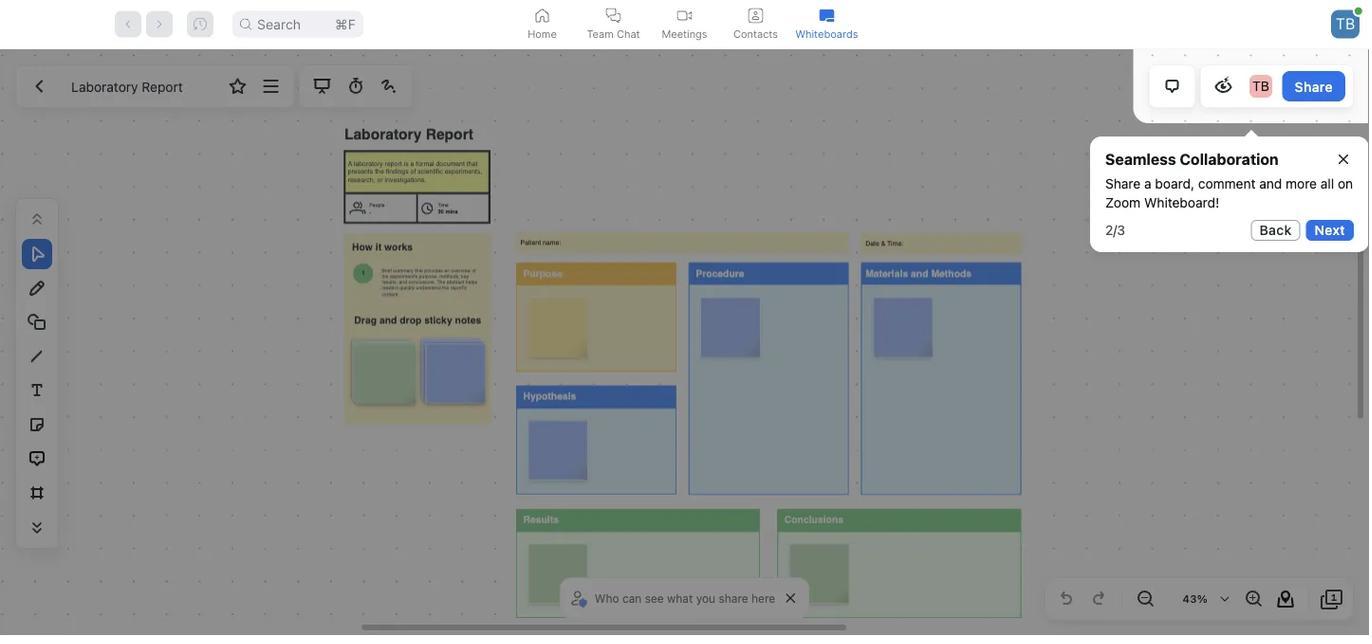 Task type: vqa. For each thing, say whether or not it's contained in the screenshot.
AVATAR
no



Task type: describe. For each thing, give the bounding box(es) containing it.
whiteboards button
[[792, 0, 863, 48]]

team chat button
[[578, 0, 649, 48]]

magnifier image
[[240, 19, 252, 30]]

search
[[257, 16, 301, 32]]

⌘f
[[335, 16, 356, 32]]

team
[[587, 28, 614, 40]]

whiteboards
[[796, 28, 859, 40]]

tb
[[1336, 15, 1356, 33]]

meetings
[[662, 28, 708, 40]]



Task type: locate. For each thing, give the bounding box(es) containing it.
contacts button
[[720, 0, 792, 48]]

tab list containing home
[[507, 0, 863, 48]]

home
[[528, 28, 557, 40]]

home small image
[[535, 8, 550, 23]]

home small image
[[535, 8, 550, 23]]

online image
[[1355, 7, 1363, 15], [1355, 7, 1363, 15]]

magnifier image
[[240, 19, 252, 30]]

team chat
[[587, 28, 640, 40]]

profile contact image
[[748, 8, 764, 23]]

profile contact image
[[748, 8, 764, 23]]

contacts
[[734, 28, 778, 40]]

meetings button
[[649, 0, 720, 48]]

video on image
[[677, 8, 692, 23], [677, 8, 692, 23]]

tab list
[[507, 0, 863, 48]]

chat
[[617, 28, 640, 40]]

whiteboard small image
[[820, 8, 835, 23], [820, 8, 835, 23]]

team chat image
[[606, 8, 621, 23], [606, 8, 621, 23]]

home button
[[507, 0, 578, 48]]



